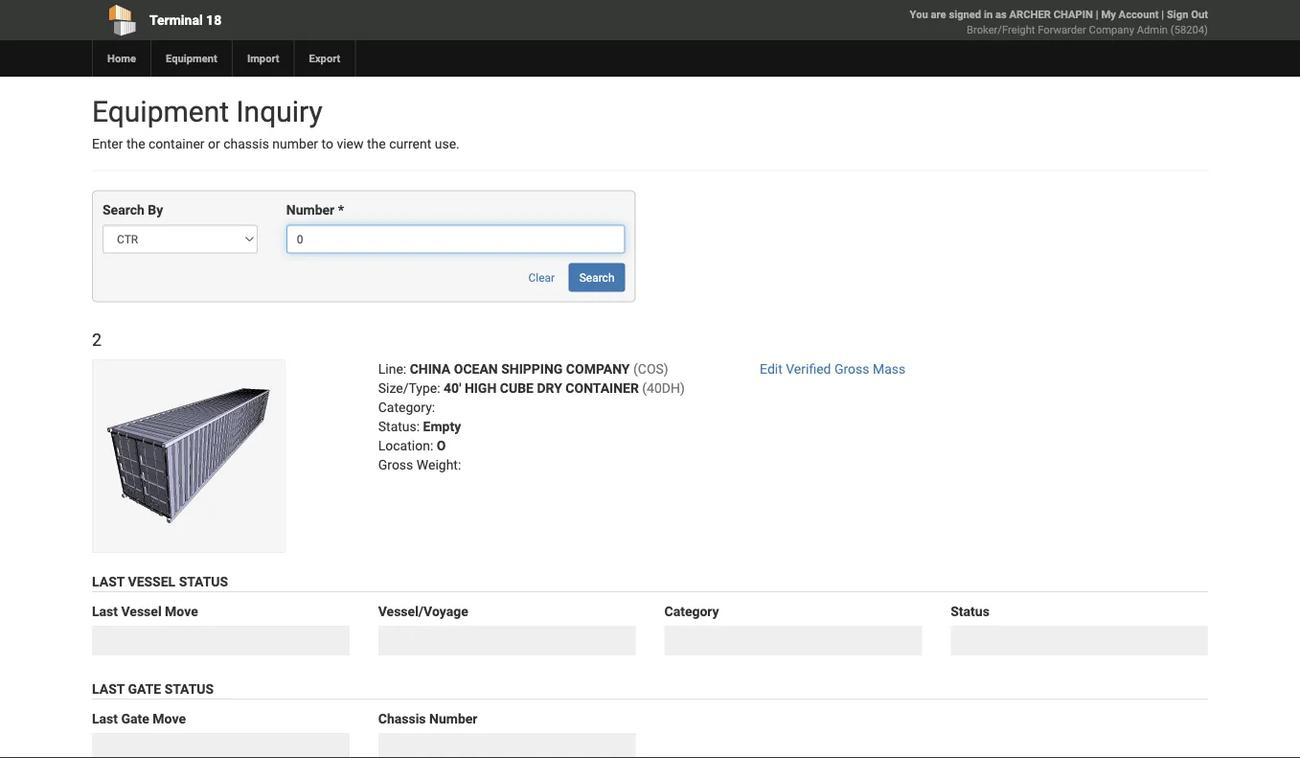 Task type: vqa. For each thing, say whether or not it's contained in the screenshot.
Location:
yes



Task type: locate. For each thing, give the bounding box(es) containing it.
vessel up last vessel move
[[128, 574, 176, 590]]

terminal 18 link
[[92, 0, 541, 40]]

0 horizontal spatial number
[[286, 202, 335, 218]]

dry
[[537, 380, 562, 396]]

0 vertical spatial vessel
[[128, 574, 176, 590]]

edit verified gross mass
[[760, 361, 906, 377]]

move for last gate move
[[153, 711, 186, 727]]

last up last gate move
[[92, 681, 125, 697]]

home link
[[92, 40, 150, 77]]

chassis
[[378, 711, 426, 727]]

the right view
[[367, 136, 386, 152]]

number
[[286, 202, 335, 218], [429, 711, 478, 727]]

search right clear
[[580, 271, 615, 284]]

equipment inquiry enter the container or chassis number to view the current use.
[[92, 94, 460, 152]]

vessel for status
[[128, 574, 176, 590]]

o
[[437, 438, 446, 454]]

gate up last gate move
[[128, 681, 161, 697]]

last gate move
[[92, 711, 186, 727]]

1 vertical spatial search
[[580, 271, 615, 284]]

2 vertical spatial status
[[165, 681, 214, 697]]

current
[[389, 136, 432, 152]]

1 vertical spatial status
[[951, 604, 990, 619]]

equipment down terminal 18
[[166, 52, 217, 65]]

gross down location:
[[378, 457, 413, 473]]

verified
[[786, 361, 832, 377]]

last down last vessel status
[[92, 604, 118, 619]]

1 vertical spatial move
[[153, 711, 186, 727]]

1 vertical spatial vessel
[[121, 604, 162, 619]]

china
[[410, 361, 451, 377]]

0 vertical spatial gate
[[128, 681, 161, 697]]

0 horizontal spatial search
[[103, 202, 145, 218]]

0 vertical spatial status
[[179, 574, 228, 590]]

number left *
[[286, 202, 335, 218]]

0 horizontal spatial the
[[126, 136, 145, 152]]

as
[[996, 8, 1007, 21]]

clear
[[529, 271, 555, 284]]

archer
[[1010, 8, 1051, 21]]

empty
[[423, 419, 461, 434]]

4 last from the top
[[92, 711, 118, 727]]

last
[[92, 574, 125, 590], [92, 604, 118, 619], [92, 681, 125, 697], [92, 711, 118, 727]]

vessel
[[128, 574, 176, 590], [121, 604, 162, 619]]

move down last gate status at the bottom
[[153, 711, 186, 727]]

2 the from the left
[[367, 136, 386, 152]]

search for search
[[580, 271, 615, 284]]

0 horizontal spatial gross
[[378, 457, 413, 473]]

category:
[[378, 399, 435, 415]]

view
[[337, 136, 364, 152]]

the
[[126, 136, 145, 152], [367, 136, 386, 152]]

are
[[931, 8, 947, 21]]

gross left mass
[[835, 361, 870, 377]]

equipment
[[166, 52, 217, 65], [92, 94, 229, 128]]

move
[[165, 604, 198, 619], [153, 711, 186, 727]]

chassis number
[[378, 711, 478, 727]]

|
[[1096, 8, 1099, 21], [1162, 8, 1165, 21]]

company
[[566, 361, 630, 377]]

| left my
[[1096, 8, 1099, 21]]

forwarder
[[1038, 23, 1087, 36]]

last down last gate status at the bottom
[[92, 711, 118, 727]]

to
[[322, 136, 334, 152]]

0 vertical spatial equipment
[[166, 52, 217, 65]]

1 horizontal spatial the
[[367, 136, 386, 152]]

enter
[[92, 136, 123, 152]]

0 horizontal spatial |
[[1096, 8, 1099, 21]]

you
[[910, 8, 929, 21]]

0 vertical spatial move
[[165, 604, 198, 619]]

(58204)
[[1171, 23, 1209, 36]]

equipment for equipment inquiry enter the container or chassis number to view the current use.
[[92, 94, 229, 128]]

clear button
[[518, 263, 566, 292]]

| left the "sign"
[[1162, 8, 1165, 21]]

3 last from the top
[[92, 681, 125, 697]]

search inside search button
[[580, 271, 615, 284]]

1 vertical spatial equipment
[[92, 94, 229, 128]]

(cos)
[[634, 361, 669, 377]]

last for last vessel move
[[92, 604, 118, 619]]

high
[[465, 380, 497, 396]]

gross
[[835, 361, 870, 377], [378, 457, 413, 473]]

status
[[179, 574, 228, 590], [951, 604, 990, 619], [165, 681, 214, 697]]

gate down last gate status at the bottom
[[121, 711, 149, 727]]

gate
[[128, 681, 161, 697], [121, 711, 149, 727]]

last up last vessel move
[[92, 574, 125, 590]]

my account link
[[1102, 8, 1159, 21]]

equipment inside 'link'
[[166, 52, 217, 65]]

1 vertical spatial gate
[[121, 711, 149, 727]]

status for last vessel status
[[179, 574, 228, 590]]

search left by
[[103, 202, 145, 218]]

chassis
[[224, 136, 269, 152]]

1 last from the top
[[92, 574, 125, 590]]

1 horizontal spatial number
[[429, 711, 478, 727]]

the right the enter
[[126, 136, 145, 152]]

move down last vessel status
[[165, 604, 198, 619]]

equipment up container
[[92, 94, 229, 128]]

sign out link
[[1167, 8, 1209, 21]]

last for last gate status
[[92, 681, 125, 697]]

1 vertical spatial gross
[[378, 457, 413, 473]]

number right chassis
[[429, 711, 478, 727]]

2 last from the top
[[92, 604, 118, 619]]

inquiry
[[236, 94, 323, 128]]

1 horizontal spatial search
[[580, 271, 615, 284]]

search
[[103, 202, 145, 218], [580, 271, 615, 284]]

edit
[[760, 361, 783, 377]]

gate for status
[[128, 681, 161, 697]]

2
[[92, 330, 102, 350]]

gross inside the line: china ocean shipping company (cos) size/type: 40' high cube dry container (40dh) category: status: empty location: o gross weight:
[[378, 457, 413, 473]]

equipment inside the equipment inquiry enter the container or chassis number to view the current use.
[[92, 94, 229, 128]]

vessel down last vessel status
[[121, 604, 162, 619]]

0 vertical spatial search
[[103, 202, 145, 218]]

1 horizontal spatial |
[[1162, 8, 1165, 21]]

1 horizontal spatial gross
[[835, 361, 870, 377]]

last for last gate move
[[92, 711, 118, 727]]



Task type: describe. For each thing, give the bounding box(es) containing it.
status:
[[378, 419, 420, 434]]

gate for move
[[121, 711, 149, 727]]

you are signed in as archer chapin | my account | sign out broker/freight forwarder company admin (58204)
[[910, 8, 1209, 36]]

weight:
[[417, 457, 461, 473]]

category
[[665, 604, 720, 619]]

export
[[309, 52, 341, 65]]

2 | from the left
[[1162, 8, 1165, 21]]

line:
[[378, 361, 407, 377]]

1 the from the left
[[126, 136, 145, 152]]

cube
[[500, 380, 534, 396]]

last vessel move
[[92, 604, 198, 619]]

status for last gate status
[[165, 681, 214, 697]]

sign
[[1167, 8, 1189, 21]]

container
[[566, 380, 639, 396]]

1 | from the left
[[1096, 8, 1099, 21]]

size/type:
[[378, 380, 441, 396]]

last vessel status
[[92, 574, 228, 590]]

40dh image
[[92, 360, 286, 553]]

ocean
[[454, 361, 498, 377]]

signed
[[949, 8, 982, 21]]

import link
[[232, 40, 294, 77]]

vessel for move
[[121, 604, 162, 619]]

move for last vessel move
[[165, 604, 198, 619]]

*
[[338, 202, 344, 218]]

my
[[1102, 8, 1117, 21]]

mass
[[873, 361, 906, 377]]

home
[[107, 52, 136, 65]]

search by
[[103, 202, 163, 218]]

(40dh)
[[643, 380, 685, 396]]

40'
[[444, 380, 461, 396]]

account
[[1119, 8, 1159, 21]]

number
[[273, 136, 318, 152]]

or
[[208, 136, 220, 152]]

last for last vessel status
[[92, 574, 125, 590]]

broker/freight
[[967, 23, 1036, 36]]

last gate status
[[92, 681, 214, 697]]

equipment for equipment
[[166, 52, 217, 65]]

use.
[[435, 136, 460, 152]]

edit verified gross mass link
[[760, 361, 906, 377]]

vessel/voyage
[[378, 604, 468, 619]]

export link
[[294, 40, 355, 77]]

shipping
[[502, 361, 563, 377]]

out
[[1192, 8, 1209, 21]]

admin
[[1138, 23, 1169, 36]]

search button
[[569, 263, 625, 292]]

import
[[247, 52, 280, 65]]

0 vertical spatial gross
[[835, 361, 870, 377]]

location:
[[378, 438, 434, 454]]

line: china ocean shipping company (cos) size/type: 40' high cube dry container (40dh) category: status: empty location: o gross weight:
[[378, 361, 685, 473]]

0 vertical spatial number
[[286, 202, 335, 218]]

terminal
[[150, 12, 203, 28]]

terminal 18
[[150, 12, 222, 28]]

company
[[1089, 23, 1135, 36]]

equipment link
[[150, 40, 232, 77]]

by
[[148, 202, 163, 218]]

chapin
[[1054, 8, 1094, 21]]

1 vertical spatial number
[[429, 711, 478, 727]]

search for search by
[[103, 202, 145, 218]]

container
[[149, 136, 205, 152]]

number *
[[286, 202, 344, 218]]

in
[[984, 8, 993, 21]]

Number * text field
[[286, 225, 625, 253]]

18
[[206, 12, 222, 28]]



